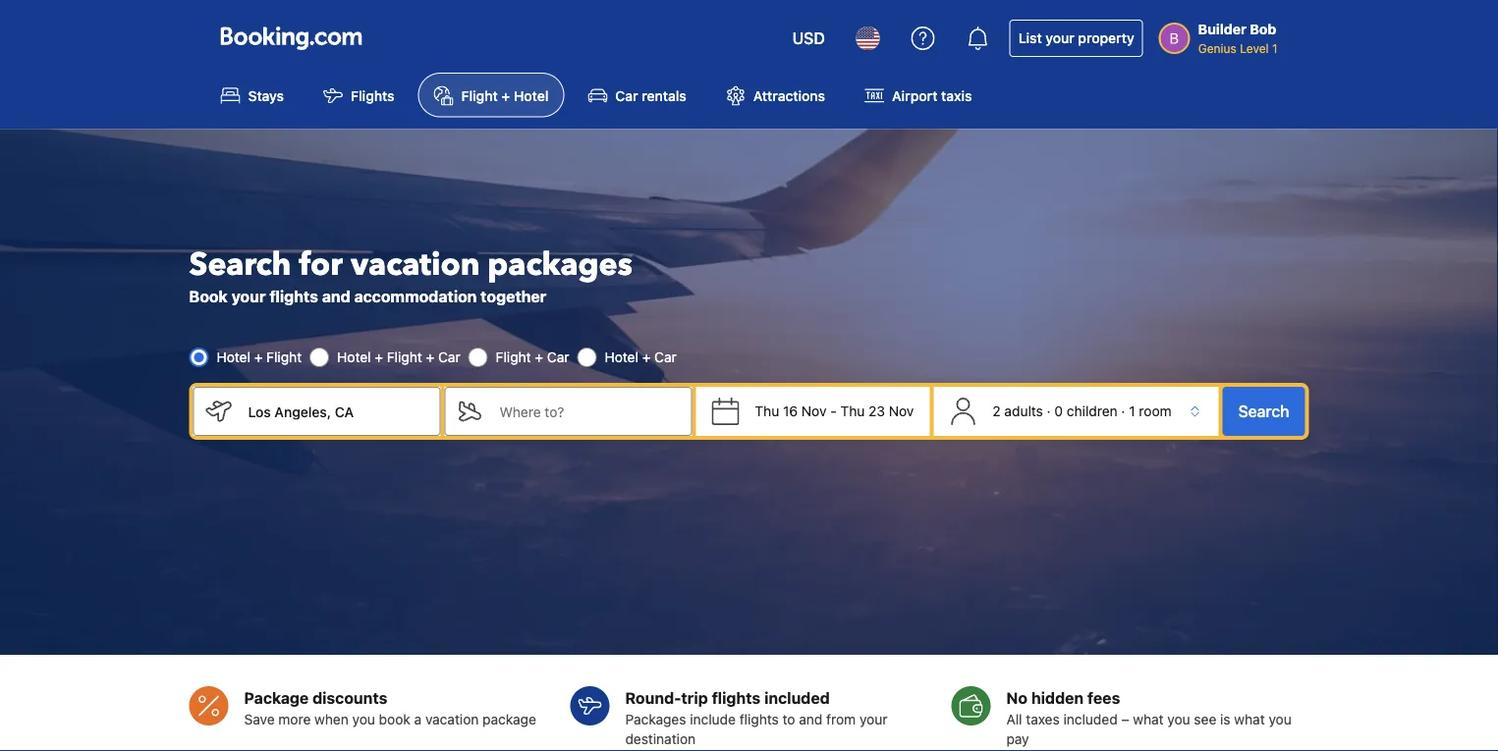 Task type: locate. For each thing, give the bounding box(es) containing it.
flights left to
[[739, 711, 779, 728]]

search
[[189, 244, 291, 286], [1238, 402, 1289, 421]]

1 vertical spatial vacation
[[425, 711, 479, 728]]

your right from
[[860, 711, 888, 728]]

flights for trip
[[739, 711, 779, 728]]

1 horizontal spatial nov
[[889, 403, 914, 419]]

fees
[[1087, 689, 1120, 708]]

what
[[1133, 711, 1164, 728], [1234, 711, 1265, 728]]

a
[[414, 711, 422, 728]]

0 vertical spatial flights
[[269, 287, 318, 306]]

1 vertical spatial your
[[231, 287, 266, 306]]

you down discounts
[[352, 711, 375, 728]]

no hidden fees all taxes included – what you see is what you pay
[[1006, 689, 1292, 747]]

nov left -
[[802, 403, 827, 419]]

· left 0 in the right bottom of the page
[[1047, 403, 1051, 419]]

builder
[[1198, 21, 1247, 37]]

flights
[[269, 287, 318, 306], [712, 689, 761, 708], [739, 711, 779, 728]]

and
[[322, 287, 350, 306], [799, 711, 823, 728]]

1 · from the left
[[1047, 403, 1051, 419]]

1 vertical spatial 1
[[1129, 403, 1135, 419]]

1 right level
[[1272, 41, 1278, 55]]

1 vertical spatial flights
[[712, 689, 761, 708]]

thu
[[755, 403, 779, 419], [840, 403, 865, 419]]

vacation
[[351, 244, 480, 286], [425, 711, 479, 728]]

1 you from the left
[[352, 711, 375, 728]]

hotel for hotel + flight + car
[[337, 349, 371, 365]]

1 horizontal spatial thu
[[840, 403, 865, 419]]

car rentals link
[[572, 73, 702, 117]]

car
[[615, 87, 638, 103], [438, 349, 460, 365], [547, 349, 569, 365], [654, 349, 677, 365]]

vacation right a
[[425, 711, 479, 728]]

packages
[[488, 244, 632, 286]]

1 vertical spatial search
[[1238, 402, 1289, 421]]

flights down for
[[269, 287, 318, 306]]

search inside button
[[1238, 402, 1289, 421]]

packages
[[625, 711, 686, 728]]

1 horizontal spatial ·
[[1121, 403, 1125, 419]]

included down fees
[[1063, 711, 1118, 728]]

0 vertical spatial vacation
[[351, 244, 480, 286]]

destination
[[625, 731, 696, 747]]

stays link
[[205, 73, 300, 117]]

no
[[1006, 689, 1028, 708]]

you left see
[[1167, 711, 1190, 728]]

0 horizontal spatial included
[[764, 689, 830, 708]]

list your property
[[1018, 30, 1134, 46]]

car rentals
[[615, 87, 686, 103]]

0 horizontal spatial your
[[231, 287, 266, 306]]

1 horizontal spatial search
[[1238, 402, 1289, 421]]

all
[[1006, 711, 1022, 728]]

0 vertical spatial included
[[764, 689, 830, 708]]

you right is
[[1269, 711, 1292, 728]]

1 horizontal spatial your
[[860, 711, 888, 728]]

and down for
[[322, 287, 350, 306]]

pay
[[1006, 731, 1029, 747]]

your inside list your property link
[[1046, 30, 1074, 46]]

0 vertical spatial 1
[[1272, 41, 1278, 55]]

1 horizontal spatial and
[[799, 711, 823, 728]]

2 vertical spatial flights
[[739, 711, 779, 728]]

vacation inside search for vacation packages book your flights and accommodation together
[[351, 244, 480, 286]]

flight + hotel
[[461, 87, 549, 103]]

and right to
[[799, 711, 823, 728]]

0 horizontal spatial thu
[[755, 403, 779, 419]]

0 horizontal spatial you
[[352, 711, 375, 728]]

attractions
[[753, 87, 825, 103]]

hotel
[[514, 87, 549, 103], [217, 349, 250, 365], [337, 349, 371, 365], [605, 349, 638, 365]]

0 horizontal spatial what
[[1133, 711, 1164, 728]]

2 horizontal spatial you
[[1269, 711, 1292, 728]]

room
[[1139, 403, 1172, 419]]

0 vertical spatial your
[[1046, 30, 1074, 46]]

your right book
[[231, 287, 266, 306]]

+ for flight + hotel
[[501, 87, 510, 103]]

flights inside search for vacation packages book your flights and accommodation together
[[269, 287, 318, 306]]

0 horizontal spatial ·
[[1047, 403, 1051, 419]]

1 vertical spatial included
[[1063, 711, 1118, 728]]

what right –
[[1133, 711, 1164, 728]]

3 you from the left
[[1269, 711, 1292, 728]]

package discounts save more when you book a vacation package
[[244, 689, 536, 728]]

included
[[764, 689, 830, 708], [1063, 711, 1118, 728]]

0 horizontal spatial 1
[[1129, 403, 1135, 419]]

flight
[[461, 87, 498, 103], [266, 349, 302, 365], [387, 349, 422, 365], [496, 349, 531, 365]]

book
[[379, 711, 410, 728]]

list
[[1018, 30, 1042, 46]]

·
[[1047, 403, 1051, 419], [1121, 403, 1125, 419]]

book
[[189, 287, 228, 306]]

taxis
[[941, 87, 972, 103]]

+
[[501, 87, 510, 103], [254, 349, 263, 365], [375, 349, 383, 365], [426, 349, 434, 365], [535, 349, 543, 365], [642, 349, 651, 365]]

+ for hotel + car
[[642, 349, 651, 365]]

save
[[244, 711, 275, 728]]

nov
[[802, 403, 827, 419], [889, 403, 914, 419]]

1 horizontal spatial what
[[1234, 711, 1265, 728]]

2 horizontal spatial your
[[1046, 30, 1074, 46]]

Where from? field
[[232, 387, 441, 436]]

1 horizontal spatial you
[[1167, 711, 1190, 728]]

nov right 23
[[889, 403, 914, 419]]

vacation up accommodation
[[351, 244, 480, 286]]

flights link
[[308, 73, 410, 117]]

flights up include
[[712, 689, 761, 708]]

usd
[[792, 29, 825, 48]]

23
[[868, 403, 885, 419]]

included up to
[[764, 689, 830, 708]]

what right is
[[1234, 711, 1265, 728]]

your
[[1046, 30, 1074, 46], [231, 287, 266, 306], [860, 711, 888, 728]]

0 horizontal spatial search
[[189, 244, 291, 286]]

1 vertical spatial and
[[799, 711, 823, 728]]

· right the 'children'
[[1121, 403, 1125, 419]]

you
[[352, 711, 375, 728], [1167, 711, 1190, 728], [1269, 711, 1292, 728]]

0 horizontal spatial and
[[322, 287, 350, 306]]

search inside search for vacation packages book your flights and accommodation together
[[189, 244, 291, 286]]

1 horizontal spatial 1
[[1272, 41, 1278, 55]]

thu right -
[[840, 403, 865, 419]]

2 vertical spatial your
[[860, 711, 888, 728]]

0 vertical spatial search
[[189, 244, 291, 286]]

1
[[1272, 41, 1278, 55], [1129, 403, 1135, 419]]

hotel for hotel + flight
[[217, 349, 250, 365]]

+ for hotel + flight
[[254, 349, 263, 365]]

+ for hotel + flight + car
[[375, 349, 383, 365]]

and inside round-trip flights included packages include flights to and from your destination
[[799, 711, 823, 728]]

+ for flight + car
[[535, 349, 543, 365]]

round-
[[625, 689, 681, 708]]

-
[[830, 403, 837, 419]]

1 horizontal spatial included
[[1063, 711, 1118, 728]]

your right list
[[1046, 30, 1074, 46]]

0 horizontal spatial nov
[[802, 403, 827, 419]]

thu left 16
[[755, 403, 779, 419]]

rentals
[[642, 87, 686, 103]]

flight + car
[[496, 349, 569, 365]]

see
[[1194, 711, 1216, 728]]

flights for for
[[269, 287, 318, 306]]

0 vertical spatial and
[[322, 287, 350, 306]]

trip
[[681, 689, 708, 708]]

1 left room
[[1129, 403, 1135, 419]]

2 thu from the left
[[840, 403, 865, 419]]



Task type: vqa. For each thing, say whether or not it's contained in the screenshot.
Your account menu Turtle Terry Genius Level 1 element
no



Task type: describe. For each thing, give the bounding box(es) containing it.
is
[[1220, 711, 1230, 728]]

list your property link
[[1010, 20, 1143, 57]]

hidden
[[1031, 689, 1084, 708]]

from
[[826, 711, 856, 728]]

vacation inside package discounts save more when you book a vacation package
[[425, 711, 479, 728]]

search for vacation packages book your flights and accommodation together
[[189, 244, 632, 306]]

taxes
[[1026, 711, 1060, 728]]

package
[[482, 711, 536, 728]]

genius
[[1198, 41, 1237, 55]]

hotel + flight
[[217, 349, 302, 365]]

2 nov from the left
[[889, 403, 914, 419]]

1 what from the left
[[1133, 711, 1164, 728]]

round-trip flights included packages include flights to and from your destination
[[625, 689, 888, 747]]

2
[[993, 403, 1001, 419]]

to
[[783, 711, 795, 728]]

airport taxis link
[[849, 73, 988, 117]]

booking.com online hotel reservations image
[[221, 27, 362, 50]]

more
[[278, 711, 311, 728]]

1 nov from the left
[[802, 403, 827, 419]]

for
[[299, 244, 343, 286]]

0
[[1054, 403, 1063, 419]]

when
[[314, 711, 349, 728]]

attractions link
[[710, 73, 841, 117]]

flights
[[351, 87, 394, 103]]

and inside search for vacation packages book your flights and accommodation together
[[322, 287, 350, 306]]

included inside round-trip flights included packages include flights to and from your destination
[[764, 689, 830, 708]]

you inside package discounts save more when you book a vacation package
[[352, 711, 375, 728]]

hotel + flight + car
[[337, 349, 460, 365]]

children
[[1067, 403, 1118, 419]]

accommodation
[[354, 287, 477, 306]]

2 · from the left
[[1121, 403, 1125, 419]]

builder bob genius level 1
[[1198, 21, 1278, 55]]

property
[[1078, 30, 1134, 46]]

search for search for vacation packages book your flights and accommodation together
[[189, 244, 291, 286]]

stays
[[248, 87, 284, 103]]

your inside search for vacation packages book your flights and accommodation together
[[231, 287, 266, 306]]

–
[[1121, 711, 1129, 728]]

include
[[690, 711, 736, 728]]

hotel + car
[[605, 349, 677, 365]]

included inside no hidden fees all taxes included – what you see is what you pay
[[1063, 711, 1118, 728]]

airport
[[892, 87, 938, 103]]

2 adults · 0 children · 1 room
[[993, 403, 1172, 419]]

hotel for hotel + car
[[605, 349, 638, 365]]

airport taxis
[[892, 87, 972, 103]]

1 inside builder bob genius level 1
[[1272, 41, 1278, 55]]

thu 16 nov - thu 23 nov
[[755, 403, 914, 419]]

together
[[481, 287, 547, 306]]

bob
[[1250, 21, 1276, 37]]

2 what from the left
[[1234, 711, 1265, 728]]

flight + hotel link
[[418, 73, 564, 117]]

search for search
[[1238, 402, 1289, 421]]

search button
[[1223, 387, 1305, 436]]

discounts
[[313, 689, 387, 708]]

package
[[244, 689, 309, 708]]

level
[[1240, 41, 1269, 55]]

usd button
[[781, 15, 837, 62]]

your inside round-trip flights included packages include flights to and from your destination
[[860, 711, 888, 728]]

Where to? field
[[484, 387, 692, 436]]

2 you from the left
[[1167, 711, 1190, 728]]

1 thu from the left
[[755, 403, 779, 419]]

adults
[[1004, 403, 1043, 419]]

16
[[783, 403, 798, 419]]



